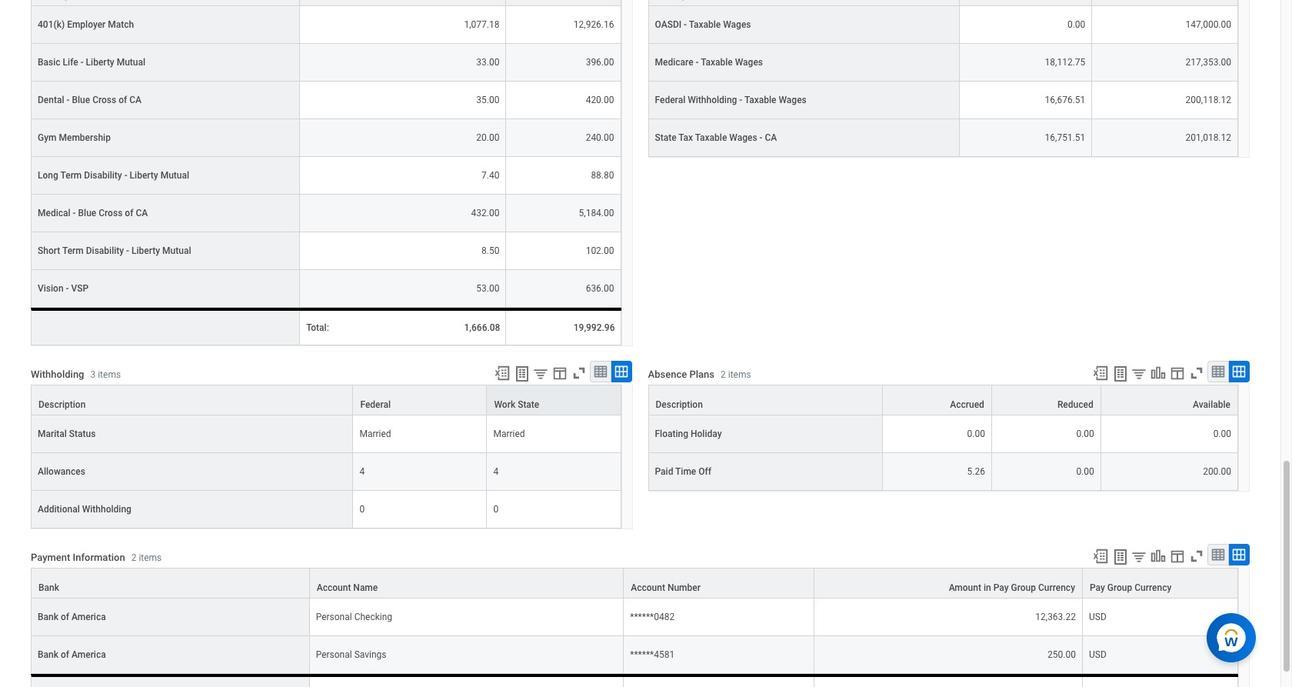 Task type: vqa. For each thing, say whether or not it's contained in the screenshot.
Search Workday search field
no



Task type: describe. For each thing, give the bounding box(es) containing it.
16,751.51
[[1045, 132, 1086, 143]]

1 pay from the left
[[994, 582, 1009, 593]]

reduced button
[[992, 385, 1101, 415]]

******4581
[[630, 649, 675, 660]]

disability for short
[[86, 245, 124, 256]]

row containing federal withholding - taxable wages
[[648, 81, 1239, 119]]

1 cell from the left
[[310, 674, 624, 687]]

export to excel image for 3
[[494, 364, 511, 381]]

1 subtotal row row header from the top
[[31, 308, 300, 345]]

click to view/edit grid preferences image
[[1169, 548, 1186, 565]]

- right medicare
[[696, 57, 699, 67]]

name
[[353, 582, 378, 593]]

savings
[[354, 649, 387, 660]]

bank for personal savings
[[38, 649, 58, 660]]

bank button
[[32, 568, 309, 598]]

1 0 from the left
[[360, 504, 365, 515]]

paid
[[655, 466, 674, 477]]

250.00
[[1048, 649, 1076, 660]]

2 expand table image from the left
[[1232, 364, 1247, 379]]

5,184.00
[[579, 208, 614, 218]]

row containing oasdi - taxable wages
[[648, 6, 1239, 44]]

term for long
[[60, 170, 82, 181]]

description for withholding
[[38, 399, 86, 410]]

102.00
[[586, 245, 614, 256]]

marital
[[38, 428, 67, 439]]

checking
[[354, 612, 392, 622]]

3
[[90, 369, 96, 380]]

account name button
[[310, 568, 623, 598]]

description button for 3
[[32, 385, 353, 415]]

1 4 from the left
[[360, 466, 365, 477]]

240.00
[[586, 132, 614, 143]]

8.50
[[482, 245, 500, 256]]

12,363.22
[[1036, 612, 1076, 622]]

2 for absence plans
[[721, 369, 726, 380]]

amount in pay group currency button
[[815, 568, 1083, 598]]

total:
[[306, 322, 329, 333]]

147,000.00
[[1186, 19, 1232, 30]]

636.00
[[586, 283, 614, 294]]

1 click to view/edit grid preferences image from the left
[[552, 364, 569, 381]]

payslip - expand/collapse chart image
[[1150, 548, 1167, 565]]

taxable for oasdi - taxable wages
[[689, 19, 721, 30]]

table image down 19,992.96
[[594, 364, 609, 379]]

33.00
[[477, 57, 500, 67]]

usd for 12,363.22
[[1089, 612, 1107, 622]]

absence plans 2 items
[[648, 369, 751, 380]]

- right oasdi
[[684, 19, 687, 30]]

1,666.08
[[464, 322, 500, 333]]

row containing additional withholding
[[31, 491, 621, 528]]

items for payment information
[[139, 553, 162, 563]]

export to worksheets image for plans
[[1112, 364, 1130, 383]]

taxable for state tax taxable wages - ca
[[695, 132, 727, 143]]

200.00
[[1203, 466, 1232, 477]]

basic life - liberty mutual
[[38, 57, 145, 67]]

row containing gym membership
[[31, 119, 621, 157]]

holiday
[[691, 428, 722, 439]]

2 cell from the left
[[624, 674, 815, 687]]

row containing floating holiday
[[648, 415, 1239, 453]]

0 vertical spatial mutual
[[117, 57, 145, 67]]

paid time off
[[655, 466, 712, 477]]

toolbar for plans
[[1086, 361, 1250, 385]]

state inside row
[[655, 132, 677, 143]]

amount in pay group currency
[[949, 582, 1076, 593]]

toolbar for information
[[1086, 544, 1250, 568]]

available
[[1193, 399, 1231, 410]]

row containing medicare - taxable wages
[[648, 44, 1239, 81]]

export to worksheets image for information
[[1112, 548, 1130, 566]]

available button
[[1102, 385, 1238, 415]]

vsp
[[71, 283, 89, 294]]

america for personal checking
[[72, 612, 106, 622]]

row containing marital status
[[31, 415, 621, 453]]

expand table image
[[1232, 547, 1247, 562]]

20.00
[[477, 132, 500, 143]]

medical
[[38, 208, 70, 218]]

cross for medical - blue cross of ca
[[99, 208, 123, 218]]

oasdi - taxable wages
[[655, 19, 751, 30]]

2 for payment information
[[131, 553, 137, 563]]

420.00
[[586, 94, 614, 105]]

53.00
[[477, 283, 500, 294]]

35.00
[[477, 94, 500, 105]]

1 group from the left
[[1011, 582, 1036, 593]]

wages for state tax taxable wages - ca
[[730, 132, 758, 143]]

account number button
[[624, 568, 814, 598]]

federal button
[[353, 385, 487, 415]]

gym
[[38, 132, 57, 143]]

bank inside popup button
[[38, 582, 59, 593]]

fullscreen image
[[1189, 548, 1206, 565]]

ca for state tax taxable wages - ca
[[765, 132, 777, 143]]

medicare - taxable wages
[[655, 57, 763, 67]]

2 married from the left
[[494, 428, 525, 439]]

2 fullscreen image from the left
[[1189, 364, 1206, 381]]

state tax taxable wages - ca
[[655, 132, 777, 143]]

plans
[[690, 369, 715, 380]]

employer
[[67, 19, 106, 30]]

toolbar for 3
[[487, 361, 633, 385]]

pay group currency
[[1090, 582, 1172, 593]]

short term disability - liberty mutual
[[38, 245, 191, 256]]

status
[[69, 428, 96, 439]]

select to filter grid data image
[[1131, 365, 1148, 381]]

vision
[[38, 283, 64, 294]]

- up state tax taxable wages - ca
[[740, 94, 743, 105]]

18,112.75
[[1045, 57, 1086, 67]]

term for short
[[62, 245, 84, 256]]

396.00
[[586, 57, 614, 67]]

payment
[[31, 552, 70, 563]]

1 vertical spatial withholding
[[31, 369, 84, 380]]

america for personal savings
[[72, 649, 106, 660]]

- down federal withholding - taxable wages
[[760, 132, 763, 143]]

floating
[[655, 428, 689, 439]]

account for account number
[[631, 582, 665, 593]]

wages for oasdi - taxable wages
[[723, 19, 751, 30]]

liberty for short term disability - liberty mutual
[[132, 245, 160, 256]]

mutual for short term disability - liberty mutual
[[162, 245, 191, 256]]

membership
[[59, 132, 111, 143]]

pay group currency button
[[1083, 568, 1238, 598]]

cross for dental - blue cross of ca
[[92, 94, 116, 105]]

401(k)
[[38, 19, 65, 30]]

201,018.12
[[1186, 132, 1232, 143]]

1,077.18
[[464, 19, 500, 30]]

4 cell from the left
[[1083, 674, 1239, 687]]

off
[[699, 466, 712, 477]]

88.80
[[591, 170, 614, 181]]

401(k) employer match
[[38, 19, 134, 30]]

row containing vision - vsp
[[31, 270, 621, 308]]

basic
[[38, 57, 60, 67]]

1 currency from the left
[[1039, 582, 1076, 593]]

taxable for medicare - taxable wages
[[701, 57, 733, 67]]

1 expand table image from the left
[[614, 364, 630, 379]]

0 vertical spatial liberty
[[86, 57, 114, 67]]



Task type: locate. For each thing, give the bounding box(es) containing it.
account for account name
[[317, 582, 351, 593]]

mutual
[[117, 57, 145, 67], [161, 170, 189, 181], [162, 245, 191, 256]]

2 vertical spatial withholding
[[82, 504, 131, 515]]

2 right information
[[131, 553, 137, 563]]

1 vertical spatial select to filter grid data image
[[1131, 548, 1148, 565]]

0 vertical spatial usd
[[1089, 612, 1107, 622]]

withholding 3 items
[[31, 369, 121, 380]]

mutual for long term disability - liberty mutual
[[161, 170, 189, 181]]

fullscreen image up work state popup button
[[571, 364, 588, 381]]

usd for 250.00
[[1089, 649, 1107, 660]]

2 vertical spatial liberty
[[132, 245, 160, 256]]

0 vertical spatial select to filter grid data image
[[533, 365, 550, 381]]

2
[[721, 369, 726, 380], [131, 553, 137, 563]]

withholding
[[688, 94, 737, 105], [31, 369, 84, 380], [82, 504, 131, 515]]

personal left savings
[[316, 649, 352, 660]]

toolbar up work state popup button
[[487, 361, 633, 385]]

2 vertical spatial bank
[[38, 649, 58, 660]]

0 vertical spatial subtotal row row header
[[31, 308, 300, 345]]

reduced
[[1058, 399, 1094, 410]]

account
[[317, 582, 351, 593], [631, 582, 665, 593]]

items right '3'
[[98, 369, 121, 380]]

personal checking
[[316, 612, 392, 622]]

accrued
[[950, 399, 985, 410]]

0 horizontal spatial select to filter grid data image
[[533, 365, 550, 381]]

account inside popup button
[[317, 582, 351, 593]]

disability
[[84, 170, 122, 181], [86, 245, 124, 256]]

amount
[[949, 582, 982, 593]]

items up bank popup button
[[139, 553, 162, 563]]

1 vertical spatial cross
[[99, 208, 123, 218]]

2 usd from the top
[[1089, 649, 1107, 660]]

state
[[655, 132, 677, 143], [518, 399, 540, 410]]

married down federal 'popup button'
[[360, 428, 391, 439]]

personal savings
[[316, 649, 387, 660]]

work state
[[494, 399, 540, 410]]

select to filter grid data image right export to worksheets image
[[533, 365, 550, 381]]

additional
[[38, 504, 80, 515]]

0 vertical spatial america
[[72, 612, 106, 622]]

-
[[684, 19, 687, 30], [81, 57, 84, 67], [696, 57, 699, 67], [67, 94, 70, 105], [740, 94, 743, 105], [760, 132, 763, 143], [124, 170, 127, 181], [73, 208, 76, 218], [126, 245, 129, 256], [66, 283, 69, 294]]

taxable down oasdi - taxable wages
[[701, 57, 733, 67]]

information
[[73, 552, 125, 563]]

row containing bank
[[31, 568, 1239, 598]]

ca down basic life - liberty mutual
[[129, 94, 142, 105]]

1 personal from the top
[[316, 612, 352, 622]]

select to filter grid data image for information
[[1131, 548, 1148, 565]]

1 vertical spatial personal
[[316, 649, 352, 660]]

liberty down "medical - blue cross of ca"
[[132, 245, 160, 256]]

1 horizontal spatial select to filter grid data image
[[1131, 548, 1148, 565]]

1 horizontal spatial group
[[1108, 582, 1133, 593]]

expand table image left absence
[[614, 364, 630, 379]]

description button
[[32, 385, 353, 415], [649, 385, 883, 415]]

personal
[[316, 612, 352, 622], [316, 649, 352, 660]]

table image for payment information
[[1211, 547, 1226, 562]]

long
[[38, 170, 58, 181]]

items right plans
[[728, 369, 751, 380]]

row containing 401(k) employer match
[[31, 6, 621, 44]]

table image
[[594, 364, 609, 379], [1211, 364, 1226, 379], [1211, 547, 1226, 562]]

liberty right life
[[86, 57, 114, 67]]

1 horizontal spatial description button
[[649, 385, 883, 415]]

description
[[38, 399, 86, 410], [656, 399, 703, 410]]

- down "medical - blue cross of ca"
[[126, 245, 129, 256]]

1 vertical spatial disability
[[86, 245, 124, 256]]

in
[[984, 582, 992, 593]]

blue for dental
[[72, 94, 90, 105]]

state right work
[[518, 399, 540, 410]]

1 vertical spatial term
[[62, 245, 84, 256]]

select to filter grid data image for 3
[[533, 365, 550, 381]]

work
[[494, 399, 516, 410]]

- up "medical - blue cross of ca"
[[124, 170, 127, 181]]

1 horizontal spatial state
[[655, 132, 677, 143]]

export to worksheets image
[[514, 364, 532, 383]]

0 horizontal spatial federal
[[360, 399, 391, 410]]

federal for federal
[[360, 399, 391, 410]]

fullscreen image
[[571, 364, 588, 381], [1189, 364, 1206, 381]]

2 description button from the left
[[649, 385, 883, 415]]

term right long
[[60, 170, 82, 181]]

federal inside row
[[655, 94, 686, 105]]

row containing dental - blue cross of ca
[[31, 81, 621, 119]]

taxable right tax
[[695, 132, 727, 143]]

wages for medicare - taxable wages
[[735, 57, 763, 67]]

long term disability - liberty mutual
[[38, 170, 189, 181]]

1 horizontal spatial account
[[631, 582, 665, 593]]

state left tax
[[655, 132, 677, 143]]

0 vertical spatial bank of america
[[38, 612, 106, 622]]

payment information 2 items
[[31, 552, 162, 563]]

bank for personal checking
[[38, 612, 58, 622]]

taxable right oasdi
[[689, 19, 721, 30]]

select to filter grid data image left payslip - expand/collapse chart image
[[1131, 548, 1148, 565]]

dental
[[38, 94, 64, 105]]

2 pay from the left
[[1090, 582, 1106, 593]]

12,926.16
[[574, 19, 614, 30]]

usd
[[1089, 612, 1107, 622], [1089, 649, 1107, 660]]

1 horizontal spatial click to view/edit grid preferences image
[[1169, 364, 1186, 381]]

work state button
[[487, 385, 621, 415]]

0 horizontal spatial description button
[[32, 385, 353, 415]]

0 vertical spatial cross
[[92, 94, 116, 105]]

ca down federal withholding - taxable wages
[[765, 132, 777, 143]]

account number
[[631, 582, 701, 593]]

subtotal row row header
[[31, 308, 300, 345], [31, 674, 310, 687]]

5.26
[[968, 466, 986, 477]]

vision - vsp
[[38, 283, 89, 294]]

select to filter grid data image
[[533, 365, 550, 381], [1131, 548, 1148, 565]]

1 description button from the left
[[32, 385, 353, 415]]

2 click to view/edit grid preferences image from the left
[[1169, 364, 1186, 381]]

2 personal from the top
[[316, 649, 352, 660]]

pay
[[994, 582, 1009, 593], [1090, 582, 1106, 593]]

0 vertical spatial ca
[[129, 94, 142, 105]]

table image up available
[[1211, 364, 1226, 379]]

medicare
[[655, 57, 694, 67]]

oasdi
[[655, 19, 682, 30]]

usd right the 250.00
[[1089, 649, 1107, 660]]

0 horizontal spatial currency
[[1039, 582, 1076, 593]]

row containing basic life - liberty mutual
[[31, 44, 621, 81]]

0 horizontal spatial account
[[317, 582, 351, 593]]

liberty
[[86, 57, 114, 67], [130, 170, 158, 181], [132, 245, 160, 256]]

0 horizontal spatial expand table image
[[614, 364, 630, 379]]

married
[[360, 428, 391, 439], [494, 428, 525, 439]]

table image for absence plans
[[1211, 364, 1226, 379]]

1 vertical spatial ca
[[765, 132, 777, 143]]

export to excel image for plans
[[1093, 364, 1109, 381]]

2 horizontal spatial items
[[728, 369, 751, 380]]

export to worksheets image
[[1112, 364, 1130, 383], [1112, 548, 1130, 566]]

2 group from the left
[[1108, 582, 1133, 593]]

federal inside 'popup button'
[[360, 399, 391, 410]]

medical - blue cross of ca
[[38, 208, 148, 218]]

0 horizontal spatial 2
[[131, 553, 137, 563]]

1 horizontal spatial 0
[[494, 504, 499, 515]]

1 horizontal spatial federal
[[655, 94, 686, 105]]

1 horizontal spatial 4
[[494, 466, 499, 477]]

blue right the medical
[[78, 208, 96, 218]]

currency up 12,363.22
[[1039, 582, 1076, 593]]

bank of america for personal savings
[[38, 649, 106, 660]]

2 0 from the left
[[494, 504, 499, 515]]

1 vertical spatial state
[[518, 399, 540, 410]]

description for absence
[[656, 399, 703, 410]]

1 horizontal spatial 2
[[721, 369, 726, 380]]

number
[[668, 582, 701, 593]]

1 account from the left
[[317, 582, 351, 593]]

toolbar up "pay group currency" popup button
[[1086, 544, 1250, 568]]

row containing state tax taxable wages - ca
[[648, 119, 1239, 157]]

additional withholding
[[38, 504, 131, 515]]

0 horizontal spatial married
[[360, 428, 391, 439]]

disability for long
[[84, 170, 122, 181]]

items inside payment information 2 items
[[139, 553, 162, 563]]

1 horizontal spatial currency
[[1135, 582, 1172, 593]]

1 vertical spatial mutual
[[161, 170, 189, 181]]

cell
[[310, 674, 624, 687], [624, 674, 815, 687], [815, 674, 1083, 687], [1083, 674, 1239, 687]]

2 subtotal row row header from the top
[[31, 674, 310, 687]]

2 vertical spatial mutual
[[162, 245, 191, 256]]

personal for personal checking
[[316, 612, 352, 622]]

2 4 from the left
[[494, 466, 499, 477]]

export to excel image left select to filter grid data icon
[[1093, 364, 1109, 381]]

row containing long term disability - liberty mutual
[[31, 157, 621, 194]]

1 vertical spatial blue
[[78, 208, 96, 218]]

ca up short term disability - liberty mutual
[[136, 208, 148, 218]]

bank of america for personal checking
[[38, 612, 106, 622]]

currency down payslip - expand/collapse chart image
[[1135, 582, 1172, 593]]

16,676.51
[[1045, 94, 1086, 105]]

2 inside absence plans 2 items
[[721, 369, 726, 380]]

1 horizontal spatial married
[[494, 428, 525, 439]]

term
[[60, 170, 82, 181], [62, 245, 84, 256]]

0 vertical spatial blue
[[72, 94, 90, 105]]

1 horizontal spatial description
[[656, 399, 703, 410]]

withholding down medicare - taxable wages
[[688, 94, 737, 105]]

gym membership
[[38, 132, 111, 143]]

1 america from the top
[[72, 612, 106, 622]]

withholding for -
[[688, 94, 737, 105]]

liberty for long term disability - liberty mutual
[[130, 170, 158, 181]]

state inside popup button
[[518, 399, 540, 410]]

items for absence plans
[[728, 369, 751, 380]]

2 currency from the left
[[1135, 582, 1172, 593]]

1 usd from the top
[[1089, 612, 1107, 622]]

export to worksheets image left select to filter grid data icon
[[1112, 364, 1130, 383]]

0 vertical spatial personal
[[316, 612, 352, 622]]

1 vertical spatial liberty
[[130, 170, 158, 181]]

accrued button
[[883, 385, 992, 415]]

usd right 12,363.22
[[1089, 612, 1107, 622]]

account inside popup button
[[631, 582, 665, 593]]

1 vertical spatial export to worksheets image
[[1112, 548, 1130, 566]]

bank
[[38, 582, 59, 593], [38, 612, 58, 622], [38, 649, 58, 660]]

disability down "medical - blue cross of ca"
[[86, 245, 124, 256]]

0 horizontal spatial pay
[[994, 582, 1009, 593]]

toolbar
[[487, 361, 633, 385], [1086, 361, 1250, 385], [1086, 544, 1250, 568]]

0 vertical spatial withholding
[[688, 94, 737, 105]]

2 account from the left
[[631, 582, 665, 593]]

1 married from the left
[[360, 428, 391, 439]]

0 horizontal spatial 0
[[360, 504, 365, 515]]

export to excel image left export to worksheets image
[[494, 364, 511, 381]]

ca for dental - blue cross of ca
[[129, 94, 142, 105]]

******0482
[[630, 612, 675, 622]]

account name
[[317, 582, 378, 593]]

3 cell from the left
[[815, 674, 1083, 687]]

currency
[[1039, 582, 1076, 593], [1135, 582, 1172, 593]]

items inside absence plans 2 items
[[728, 369, 751, 380]]

withholding left '3'
[[31, 369, 84, 380]]

blue right dental
[[72, 94, 90, 105]]

- right life
[[81, 57, 84, 67]]

export to excel image for information
[[1093, 548, 1109, 565]]

1 bank of america from the top
[[38, 612, 106, 622]]

1 horizontal spatial items
[[139, 553, 162, 563]]

bank of america
[[38, 612, 106, 622], [38, 649, 106, 660]]

0 vertical spatial state
[[655, 132, 677, 143]]

items inside withholding 3 items
[[98, 369, 121, 380]]

allowances
[[38, 466, 85, 477]]

432.00
[[471, 208, 500, 218]]

cross down 'long term disability - liberty mutual'
[[99, 208, 123, 218]]

row containing allowances
[[31, 453, 621, 491]]

2 america from the top
[[72, 649, 106, 660]]

federal for federal withholding - taxable wages
[[655, 94, 686, 105]]

7.40
[[482, 170, 500, 181]]

1 vertical spatial bank of america
[[38, 649, 106, 660]]

1 vertical spatial usd
[[1089, 649, 1107, 660]]

0 vertical spatial 2
[[721, 369, 726, 380]]

2 bank of america from the top
[[38, 649, 106, 660]]

payslip - expand/collapse chart image
[[1150, 364, 1167, 381]]

short
[[38, 245, 60, 256]]

1 vertical spatial america
[[72, 649, 106, 660]]

match
[[108, 19, 134, 30]]

1 vertical spatial federal
[[360, 399, 391, 410]]

items
[[98, 369, 121, 380], [728, 369, 751, 380], [139, 553, 162, 563]]

200,118.12
[[1186, 94, 1232, 105]]

0 horizontal spatial click to view/edit grid preferences image
[[552, 364, 569, 381]]

floating holiday
[[655, 428, 722, 439]]

0 horizontal spatial fullscreen image
[[571, 364, 588, 381]]

account left name
[[317, 582, 351, 593]]

1 horizontal spatial expand table image
[[1232, 364, 1247, 379]]

personal for personal savings
[[316, 649, 352, 660]]

liberty up "medical - blue cross of ca"
[[130, 170, 158, 181]]

export to worksheets image up pay group currency
[[1112, 548, 1130, 566]]

blue for medical
[[78, 208, 96, 218]]

click to view/edit grid preferences image right payslip - expand/collapse chart icon
[[1169, 364, 1186, 381]]

ca for medical - blue cross of ca
[[136, 208, 148, 218]]

1 vertical spatial 2
[[131, 553, 137, 563]]

19,992.96
[[574, 322, 615, 333]]

2 description from the left
[[656, 399, 703, 410]]

account up ******0482
[[631, 582, 665, 593]]

click to view/edit grid preferences image up work state popup button
[[552, 364, 569, 381]]

toolbar up available "popup button"
[[1086, 361, 1250, 385]]

export to excel image up pay group currency
[[1093, 548, 1109, 565]]

description up marital status
[[38, 399, 86, 410]]

fullscreen image up available
[[1189, 364, 1206, 381]]

america
[[72, 612, 106, 622], [72, 649, 106, 660]]

term right short
[[62, 245, 84, 256]]

of
[[119, 94, 127, 105], [125, 208, 133, 218], [61, 612, 69, 622], [61, 649, 69, 660]]

row containing medical - blue cross of ca
[[31, 194, 621, 232]]

withholding for status
[[82, 504, 131, 515]]

0 vertical spatial export to worksheets image
[[1112, 364, 1130, 383]]

disability up "medical - blue cross of ca"
[[84, 170, 122, 181]]

cross down basic life - liberty mutual
[[92, 94, 116, 105]]

row containing short term disability - liberty mutual
[[31, 232, 621, 270]]

row
[[31, 0, 621, 6], [648, 0, 1239, 6], [31, 6, 621, 44], [648, 6, 1239, 44], [31, 44, 621, 81], [648, 44, 1239, 81], [31, 81, 621, 119], [648, 81, 1239, 119], [31, 119, 621, 157], [648, 119, 1239, 157], [31, 157, 621, 194], [31, 194, 621, 232], [31, 232, 621, 270], [31, 270, 621, 308], [31, 308, 621, 345], [31, 385, 621, 415], [648, 385, 1239, 415], [31, 415, 621, 453], [648, 415, 1239, 453], [31, 453, 621, 491], [648, 453, 1239, 491], [31, 491, 621, 528], [31, 568, 1239, 598], [31, 598, 1239, 636], [31, 636, 1239, 674], [31, 674, 1239, 687]]

description up floating
[[656, 399, 703, 410]]

2 vertical spatial ca
[[136, 208, 148, 218]]

- right dental
[[67, 94, 70, 105]]

absence
[[648, 369, 687, 380]]

217,353.00
[[1186, 57, 1232, 67]]

click to view/edit grid preferences image
[[552, 364, 569, 381], [1169, 364, 1186, 381]]

dental - blue cross of ca
[[38, 94, 142, 105]]

expand table image
[[614, 364, 630, 379], [1232, 364, 1247, 379]]

tax
[[679, 132, 693, 143]]

- left vsp on the left top of the page
[[66, 283, 69, 294]]

0 horizontal spatial description
[[38, 399, 86, 410]]

row containing total:
[[31, 308, 621, 345]]

personal down account name
[[316, 612, 352, 622]]

1 fullscreen image from the left
[[571, 364, 588, 381]]

0 vertical spatial federal
[[655, 94, 686, 105]]

federal withholding - taxable wages
[[655, 94, 807, 105]]

1 vertical spatial bank
[[38, 612, 58, 622]]

time
[[676, 466, 697, 477]]

0 horizontal spatial group
[[1011, 582, 1036, 593]]

taxable up state tax taxable wages - ca
[[745, 94, 777, 105]]

export to excel image
[[494, 364, 511, 381], [1093, 364, 1109, 381], [1093, 548, 1109, 565]]

cross
[[92, 94, 116, 105], [99, 208, 123, 218]]

1 description from the left
[[38, 399, 86, 410]]

table image left expand table image
[[1211, 547, 1226, 562]]

1 horizontal spatial pay
[[1090, 582, 1106, 593]]

expand table image up available "popup button"
[[1232, 364, 1247, 379]]

row containing paid time off
[[648, 453, 1239, 491]]

blue
[[72, 94, 90, 105], [78, 208, 96, 218]]

1 horizontal spatial fullscreen image
[[1189, 364, 1206, 381]]

federal
[[655, 94, 686, 105], [360, 399, 391, 410]]

0 horizontal spatial state
[[518, 399, 540, 410]]

0 vertical spatial bank
[[38, 582, 59, 593]]

- right the medical
[[73, 208, 76, 218]]

0 vertical spatial term
[[60, 170, 82, 181]]

0 horizontal spatial 4
[[360, 466, 365, 477]]

2 right plans
[[721, 369, 726, 380]]

4
[[360, 466, 365, 477], [494, 466, 499, 477]]

marital status
[[38, 428, 96, 439]]

married down work
[[494, 428, 525, 439]]

1 vertical spatial subtotal row row header
[[31, 674, 310, 687]]

withholding right additional at the left bottom of page
[[82, 504, 131, 515]]

0 horizontal spatial items
[[98, 369, 121, 380]]

description button for plans
[[649, 385, 883, 415]]

2 inside payment information 2 items
[[131, 553, 137, 563]]

0 vertical spatial disability
[[84, 170, 122, 181]]



